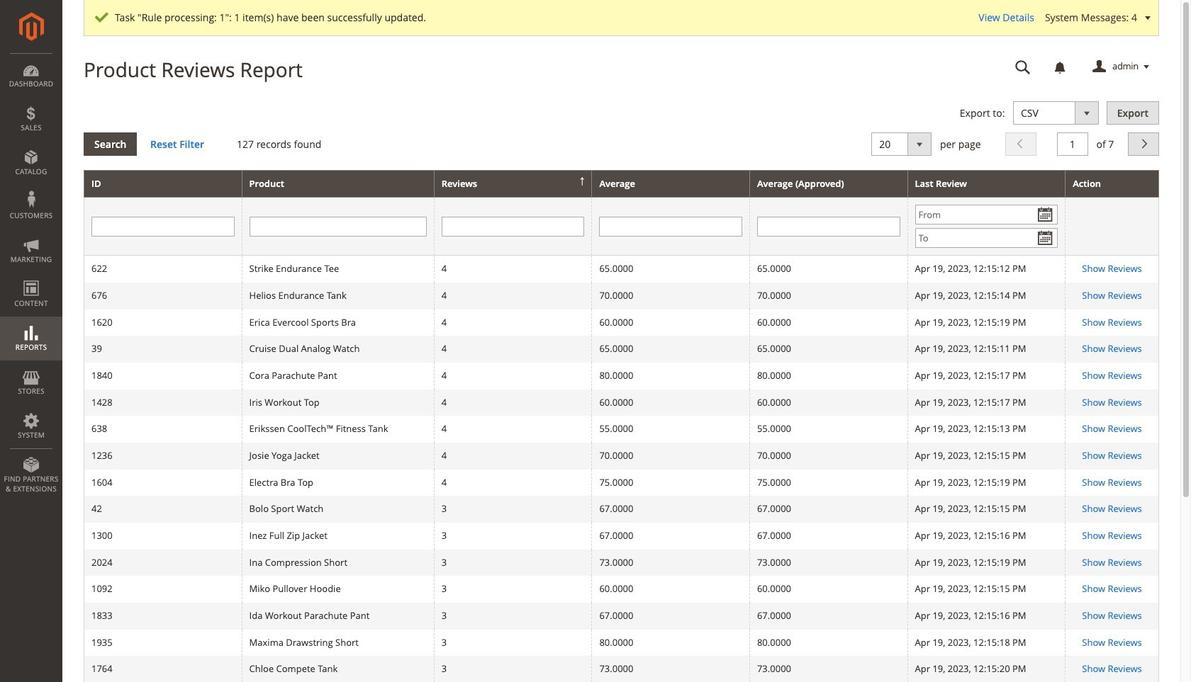 Task type: locate. For each thing, give the bounding box(es) containing it.
To text field
[[915, 229, 1058, 248]]

None text field
[[442, 217, 584, 237], [599, 217, 742, 237], [442, 217, 584, 237], [599, 217, 742, 237]]

None text field
[[1005, 55, 1041, 79], [1057, 132, 1088, 156], [91, 217, 234, 237], [249, 217, 427, 237], [757, 217, 900, 237], [1005, 55, 1041, 79], [1057, 132, 1088, 156], [91, 217, 234, 237], [249, 217, 427, 237], [757, 217, 900, 237]]

menu bar
[[0, 53, 62, 501]]



Task type: vqa. For each thing, say whether or not it's contained in the screenshot.
'tab list' at the bottom
no



Task type: describe. For each thing, give the bounding box(es) containing it.
magento admin panel image
[[19, 12, 44, 41]]

From text field
[[915, 205, 1058, 225]]



